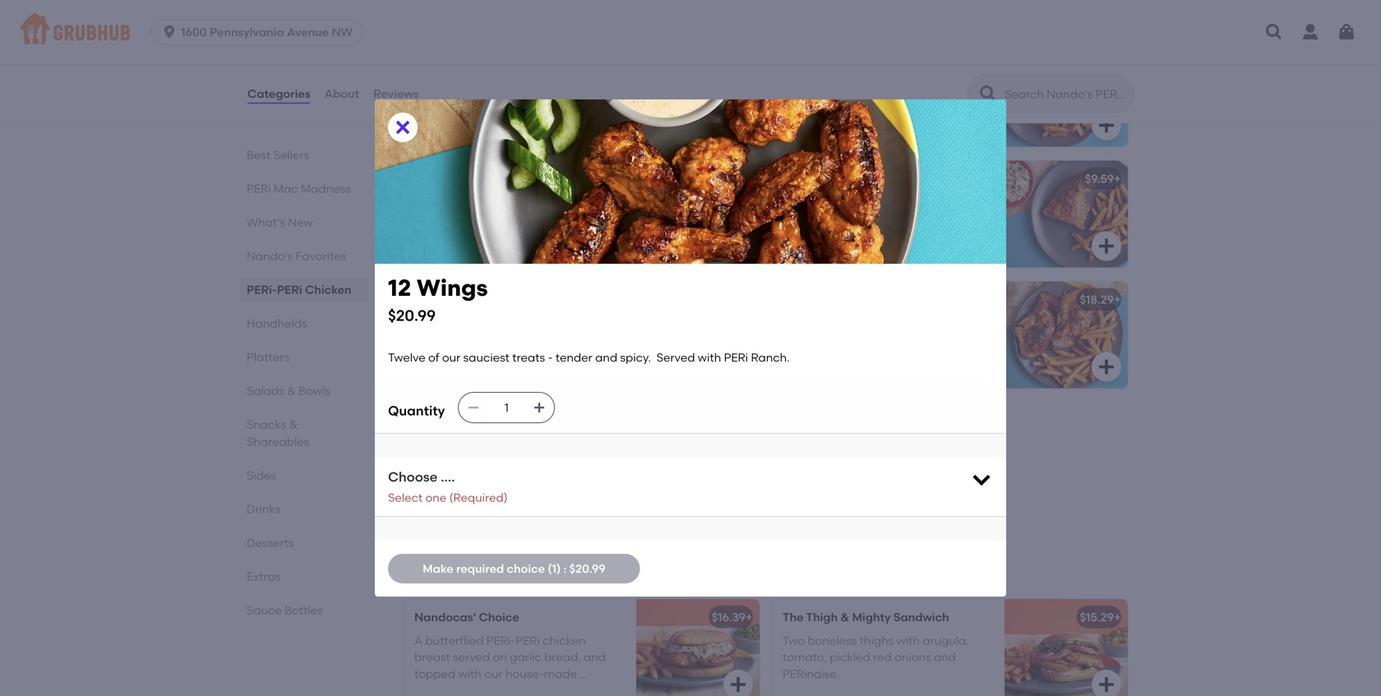 Task type: locate. For each thing, give the bounding box(es) containing it.
chicken.
[[414, 111, 461, 125]]

1 vertical spatial the
[[783, 611, 804, 625]]

crispy
[[414, 333, 447, 347]]

1/4 for for a little dark 'n' delicious.
[[783, 175, 800, 189]]

+ for $15.29
[[1114, 611, 1121, 625]]

Search Nando's PERi-PERi Chicken search field
[[1003, 86, 1129, 102]]

for a little dark 'n' delicious.
[[783, 199, 936, 213]]

served
[[453, 650, 490, 664]]

0 vertical spatial chicken
[[511, 316, 554, 330]]

0 vertical spatial handhelds
[[247, 317, 307, 331]]

peri- down nando's
[[247, 283, 277, 297]]

our inside a butterflied peri-peri chicken breast served on garlic bread, and topped with our house-made coleslaw.
[[484, 667, 503, 681]]

wings inside 12 wings $20.99
[[417, 274, 488, 302]]

12 left boneless
[[388, 274, 411, 302]]

0 horizontal spatial of
[[428, 351, 439, 365]]

1 vertical spatial of
[[455, 437, 466, 451]]

0 vertical spatial 1/2
[[414, 54, 432, 68]]

& up shareables
[[289, 418, 298, 432]]

+ for $20.99
[[746, 414, 753, 428]]

chicken left legs
[[829, 51, 875, 65]]

twelve down crispy
[[388, 351, 426, 365]]

12 for 12 wings $20.99
[[388, 274, 411, 302]]

1/2 chicken image
[[636, 40, 760, 147]]

wings up ....
[[428, 414, 463, 428]]

1 horizontal spatial 12
[[414, 414, 425, 428]]

0 horizontal spatial best
[[247, 148, 271, 162]]

+ for $9.79
[[746, 172, 753, 186]]

1/4 up for
[[783, 175, 800, 189]]

perinaise.
[[783, 667, 840, 681]]

+ for $15.99
[[1114, 51, 1121, 65]]

best
[[247, 148, 271, 162], [793, 155, 814, 167]]

svg image for boneless breast image
[[728, 357, 748, 377]]

0 vertical spatial two
[[783, 51, 806, 65]]

boneless
[[808, 634, 857, 648]]

whole
[[475, 316, 508, 330]]

tender inside twelve of our sauciest treats - tender and spicy.  served with peri ranch.
[[582, 437, 619, 451]]

1 vertical spatial chicken
[[543, 634, 586, 648]]

& left bowls
[[287, 384, 296, 398]]

1/4 down chicken.
[[414, 172, 432, 186]]

wings up butterflied
[[417, 274, 488, 302]]

for
[[783, 199, 800, 213]]

+ for $9.59
[[1114, 172, 1121, 186]]

0 horizontal spatial 12
[[388, 274, 411, 302]]

breast
[[557, 316, 593, 330], [414, 650, 450, 664]]

first
[[414, 78, 437, 92]]

tomato,
[[783, 650, 827, 664]]

1 vertical spatial breast
[[414, 650, 450, 664]]

1 vertical spatial twelve
[[414, 437, 452, 451]]

categories button
[[247, 64, 311, 123]]

1 vertical spatial peri-
[[486, 634, 516, 648]]

$15.29 +
[[1080, 611, 1121, 625]]

0 vertical spatial served
[[657, 351, 695, 365]]

and inside a butterflied peri-peri chicken breast served on garlic bread, and topped with our house-made coleslaw.
[[584, 650, 606, 664]]

svg image
[[1337, 22, 1357, 42], [728, 116, 748, 135], [728, 357, 748, 377], [1097, 357, 1117, 377]]

snacks & shareables
[[247, 418, 309, 449]]

chicken down favorites
[[305, 283, 351, 297]]

salads & bowls
[[247, 384, 330, 398]]

handhelds up sandwiches,
[[401, 543, 495, 564]]

1 horizontal spatial breast
[[557, 316, 593, 330]]

$9.79 +
[[718, 172, 753, 186]]

delicious.
[[883, 199, 936, 213]]

1 vertical spatial -
[[574, 437, 579, 451]]

+ for $19.59
[[746, 51, 753, 65]]

1/2 up first
[[414, 54, 432, 68]]

1 vertical spatial tender
[[582, 437, 619, 451]]

0 horizontal spatial handhelds
[[247, 317, 307, 331]]

two 1/4 chicken legs image
[[1005, 40, 1128, 147]]

handhelds up platters on the bottom
[[247, 317, 307, 331]]

two boneless thighs with arugula, tomato, pickled red onions and perinaise.
[[783, 634, 969, 681]]

first time at nando's? look no further than our signature 1/2 chicken.
[[414, 78, 581, 125]]

1 horizontal spatial best
[[793, 155, 814, 167]]

chicken inside the butterflied whole chicken breast with crispy skin. no bone about it!
[[511, 316, 554, 330]]

about
[[527, 333, 561, 347]]

at
[[468, 78, 480, 92]]

sauciest down "input item quantity" number field
[[490, 437, 536, 451]]

treats
[[512, 351, 545, 365], [539, 437, 571, 451]]

1 vertical spatial treats
[[539, 437, 571, 451]]

1 horizontal spatial of
[[455, 437, 466, 451]]

0 horizontal spatial spicy.
[[439, 454, 470, 468]]

chicken up 'bread,'
[[543, 634, 586, 648]]

on
[[493, 650, 507, 664]]

two 1/4 chicken legs
[[783, 51, 904, 65]]

svg image inside the 1600 pennsylvania avenue nw button
[[161, 24, 178, 40]]

two up tomato, at the right bottom of the page
[[783, 634, 805, 648]]

twelve
[[388, 351, 426, 365], [414, 437, 452, 451]]

12 up choose
[[414, 414, 425, 428]]

1 vertical spatial handhelds
[[401, 543, 495, 564]]

chicken up succulent
[[435, 172, 481, 186]]

& inside snacks & shareables
[[289, 418, 298, 432]]

than
[[455, 94, 481, 108]]

the left thigh
[[783, 611, 804, 625]]

of down 12 wings
[[455, 437, 466, 451]]

make required choice (1) : $20.99
[[423, 562, 606, 576]]

of
[[428, 351, 439, 365], [455, 437, 466, 451]]

1/2 down no
[[560, 94, 577, 108]]

1/4 chicken breast image
[[636, 161, 760, 268]]

1 horizontal spatial peri-
[[486, 634, 516, 648]]

two
[[783, 51, 806, 65], [783, 634, 805, 648]]

two for two 1/4 chicken legs
[[783, 51, 806, 65]]

0 vertical spatial breast
[[557, 316, 593, 330]]

0 horizontal spatial breast
[[414, 650, 450, 664]]

platters
[[247, 350, 289, 364]]

breast up 'topped' at left
[[414, 650, 450, 664]]

twelve of our sauciest treats - tender and spicy.  served with peri ranch. down it!
[[388, 351, 795, 365]]

1/4 left legs
[[808, 51, 826, 65]]

1 vertical spatial $20.99
[[710, 414, 746, 428]]

1 vertical spatial wings
[[428, 414, 463, 428]]

bread,
[[544, 650, 581, 664]]

1 two from the top
[[783, 51, 806, 65]]

extras
[[247, 570, 281, 584]]

1 horizontal spatial 1/4
[[783, 175, 800, 189]]

1/4 chicken leg image
[[1005, 161, 1128, 268]]

handhelds for handhelds
[[247, 317, 307, 331]]

chicken up about
[[511, 316, 554, 330]]

sauciest down no
[[463, 351, 510, 365]]

chicken
[[511, 316, 554, 330], [543, 634, 586, 648]]

0 vertical spatial breast
[[484, 172, 520, 186]]

our
[[484, 94, 502, 108], [442, 351, 461, 365], [468, 437, 487, 451], [484, 667, 503, 681]]

of down crispy
[[428, 351, 439, 365]]

0 vertical spatial 12
[[388, 274, 411, 302]]

1 vertical spatial served
[[473, 454, 511, 468]]

nandocas' choice
[[414, 611, 519, 625]]

topped
[[414, 667, 455, 681]]

....
[[441, 469, 455, 485]]

$16.39 +
[[712, 611, 753, 625]]

the thigh & mighty sandwich
[[783, 611, 949, 625]]

handhelds for handhelds sandwiches, wraps & pitas
[[401, 543, 495, 564]]

1 horizontal spatial ranch.
[[751, 351, 790, 365]]

0 vertical spatial $20.99
[[388, 307, 436, 325]]

$16.39
[[712, 611, 746, 625]]

favorites
[[296, 249, 346, 263]]

2 two from the top
[[783, 634, 805, 648]]

0 vertical spatial -
[[548, 351, 553, 365]]

0 vertical spatial the
[[414, 195, 435, 209]]

peri- up on
[[486, 634, 516, 648]]

a butterflied peri-peri chicken breast served on garlic bread, and topped with our house-made coleslaw.
[[414, 634, 606, 696]]

& left the pitas
[[497, 566, 505, 578]]

1 vertical spatial two
[[783, 634, 805, 648]]

1 horizontal spatial $20.99
[[569, 562, 606, 576]]

1/4 for the succulent and saucy bits.
[[414, 172, 432, 186]]

&
[[287, 384, 296, 398], [289, 418, 298, 432], [497, 566, 505, 578], [841, 611, 850, 625]]

chicken up time
[[434, 54, 481, 68]]

twelve of our sauciest treats - tender and spicy.  served with peri ranch. down "input item quantity" number field
[[414, 437, 619, 468]]

$9.59 +
[[1085, 172, 1121, 186]]

peri mac madness
[[247, 182, 351, 196]]

breast up the succulent and saucy bits.
[[484, 172, 520, 186]]

0 vertical spatial spicy.
[[620, 351, 651, 365]]

main navigation navigation
[[0, 0, 1381, 64]]

no
[[567, 78, 581, 92]]

0 horizontal spatial -
[[548, 351, 553, 365]]

& right thigh
[[841, 611, 850, 625]]

1 vertical spatial 1/2
[[560, 94, 577, 108]]

boneless
[[414, 293, 464, 307]]

'n'
[[868, 199, 881, 213]]

12 wings image
[[636, 403, 760, 510]]

little
[[814, 199, 837, 213]]

succulent
[[438, 195, 492, 209]]

our down nando's?
[[484, 94, 502, 108]]

two right $19.59 +
[[783, 51, 806, 65]]

1/4 chicken breast
[[414, 172, 520, 186]]

look
[[537, 78, 564, 92]]

0 vertical spatial treats
[[512, 351, 545, 365]]

with inside the two boneless thighs with arugula, tomato, pickled red onions and perinaise.
[[897, 634, 920, 648]]

breast
[[484, 172, 520, 186], [467, 293, 504, 307]]

0 horizontal spatial peri-
[[247, 283, 277, 297]]

seller
[[816, 155, 843, 167]]

two inside the two boneless thighs with arugula, tomato, pickled red onions and perinaise.
[[783, 634, 805, 648]]

chicken down seller
[[803, 175, 849, 189]]

handhelds
[[247, 317, 307, 331], [401, 543, 495, 564]]

12 inside 12 wings $20.99
[[388, 274, 411, 302]]

breast up whole at the top of the page
[[467, 293, 504, 307]]

legs
[[878, 51, 904, 65]]

0 horizontal spatial $20.99
[[388, 307, 436, 325]]

butterflied whole chicken breast with crispy skin. no bone about it!
[[414, 316, 619, 347]]

best left the sellers
[[247, 148, 271, 162]]

chicken for for a little dark 'n' delicious.
[[803, 175, 849, 189]]

about
[[324, 87, 359, 101]]

twelve down 12 wings
[[414, 437, 452, 451]]

served inside twelve of our sauciest treats - tender and spicy.  served with peri ranch.
[[473, 454, 511, 468]]

1 horizontal spatial spicy.
[[620, 351, 651, 365]]

chicken inside a butterflied peri-peri chicken breast served on garlic bread, and topped with our house-made coleslaw.
[[543, 634, 586, 648]]

handhelds inside handhelds sandwiches, wraps & pitas
[[401, 543, 495, 564]]

0 vertical spatial ranch.
[[751, 351, 790, 365]]

butterflied
[[425, 634, 484, 648]]

1 vertical spatial ranch.
[[567, 454, 606, 468]]

about button
[[324, 64, 360, 123]]

1 horizontal spatial 1/2
[[560, 94, 577, 108]]

0 horizontal spatial the
[[414, 195, 435, 209]]

select
[[388, 491, 423, 505]]

breast up it!
[[557, 316, 593, 330]]

1 vertical spatial spicy.
[[439, 454, 470, 468]]

wings for 12 wings $20.99
[[417, 274, 488, 302]]

svg image
[[1265, 22, 1284, 42], [161, 24, 178, 40], [1097, 116, 1117, 135], [393, 118, 413, 137], [728, 237, 748, 256], [1097, 237, 1117, 256], [467, 401, 480, 415], [533, 401, 546, 415], [970, 468, 993, 491], [728, 675, 748, 695], [1097, 675, 1117, 695]]

reviews
[[373, 87, 419, 101]]

thighs
[[860, 634, 894, 648]]

-
[[548, 351, 553, 365], [574, 437, 579, 451]]

0 vertical spatial peri-
[[247, 283, 277, 297]]

our down on
[[484, 667, 503, 681]]

$9.79
[[718, 172, 746, 186]]

bowls
[[299, 384, 330, 398]]

1 horizontal spatial served
[[657, 351, 695, 365]]

1 vertical spatial 12
[[414, 414, 425, 428]]

pitas
[[507, 566, 530, 578]]

leg
[[852, 175, 873, 189]]

the succulent and saucy bits.
[[414, 195, 579, 209]]

with
[[596, 316, 619, 330], [698, 351, 721, 365], [514, 454, 538, 468], [897, 634, 920, 648], [458, 667, 482, 681]]

1600 pennsylvania avenue nw
[[181, 25, 353, 39]]

0 horizontal spatial served
[[473, 454, 511, 468]]

breast inside a butterflied peri-peri chicken breast served on garlic bread, and topped with our house-made coleslaw.
[[414, 650, 450, 664]]

0 vertical spatial wings
[[417, 274, 488, 302]]

1 horizontal spatial the
[[783, 611, 804, 625]]

best for best sellers
[[247, 148, 271, 162]]

spicy.
[[620, 351, 651, 365], [439, 454, 470, 468]]

served
[[657, 351, 695, 365], [473, 454, 511, 468]]

the left succulent
[[414, 195, 435, 209]]

best left seller
[[793, 155, 814, 167]]

1 horizontal spatial handhelds
[[401, 543, 495, 564]]

signature
[[505, 94, 557, 108]]

0 horizontal spatial 1/4
[[414, 172, 432, 186]]



Task type: describe. For each thing, give the bounding box(es) containing it.
search icon image
[[978, 84, 998, 104]]

nando's?
[[483, 78, 535, 92]]

$15.99
[[1080, 51, 1114, 65]]

our down skin.
[[442, 351, 461, 365]]

made
[[544, 667, 577, 681]]

best for best seller
[[793, 155, 814, 167]]

mac
[[274, 182, 298, 196]]

$20.99 inside 12 wings $20.99
[[388, 307, 436, 325]]

and inside the two boneless thighs with arugula, tomato, pickled red onions and perinaise.
[[934, 650, 956, 664]]

desserts
[[247, 536, 294, 550]]

chicken for the succulent and saucy bits.
[[435, 172, 481, 186]]

Input item quantity number field
[[489, 393, 525, 423]]

nandocas' choice image
[[636, 599, 760, 696]]

our inside first time at nando's? look no further than our signature 1/2 chicken.
[[484, 94, 502, 108]]

2 horizontal spatial $20.99
[[710, 414, 746, 428]]

arugula,
[[923, 634, 969, 648]]

thigh
[[806, 611, 838, 625]]

12 wings $20.99
[[388, 274, 488, 325]]

required
[[456, 562, 504, 576]]

handhelds sandwiches, wraps & pitas
[[401, 543, 530, 578]]

$18.29
[[1080, 293, 1114, 307]]

chicken for first time at nando's? look no further than our signature 1/2 chicken.
[[434, 54, 481, 68]]

coleslaw.
[[414, 684, 466, 696]]

& inside handhelds sandwiches, wraps & pitas
[[497, 566, 505, 578]]

1600 pennsylvania avenue nw button
[[151, 19, 370, 45]]

peri inside a butterflied peri-peri chicken breast served on garlic bread, and topped with our house-made coleslaw.
[[516, 634, 540, 648]]

butterflied
[[414, 316, 472, 330]]

1 vertical spatial twelve of our sauciest treats - tender and spicy.  served with peri ranch.
[[414, 437, 619, 468]]

1600
[[181, 25, 207, 39]]

the for the thigh & mighty sandwich
[[783, 611, 804, 625]]

breast inside the butterflied whole chicken breast with crispy skin. no bone about it!
[[557, 316, 593, 330]]

garlic
[[510, 650, 542, 664]]

further
[[414, 94, 452, 108]]

our up choose .... select one (required) on the left bottom of the page
[[468, 437, 487, 451]]

boneless breast
[[414, 293, 504, 307]]

the for the succulent and saucy bits.
[[414, 195, 435, 209]]

$15.99 +
[[1080, 51, 1121, 65]]

0 vertical spatial tender
[[556, 351, 593, 365]]

1/2 inside first time at nando's? look no further than our signature 1/2 chicken.
[[560, 94, 577, 108]]

drinks
[[247, 502, 281, 516]]

of inside twelve of our sauciest treats - tender and spicy.  served with peri ranch.
[[455, 437, 466, 451]]

bone
[[496, 333, 525, 347]]

$19.59
[[712, 51, 746, 65]]

svg image for 1/2 chicken image
[[728, 116, 748, 135]]

no
[[477, 333, 493, 347]]

wings for 12 wings
[[428, 414, 463, 428]]

a
[[414, 634, 423, 648]]

0 vertical spatial of
[[428, 351, 439, 365]]

1 horizontal spatial -
[[574, 437, 579, 451]]

with inside a butterflied peri-peri chicken breast served on garlic bread, and topped with our house-made coleslaw.
[[458, 667, 482, 681]]

0 horizontal spatial 1/2
[[414, 54, 432, 68]]

1 vertical spatial breast
[[467, 293, 504, 307]]

2 vertical spatial $20.99
[[569, 562, 606, 576]]

+ for $18.29
[[1114, 293, 1121, 307]]

boneless breast image
[[636, 282, 760, 389]]

peri- inside a butterflied peri-peri chicken breast served on garlic bread, and topped with our house-made coleslaw.
[[486, 634, 516, 648]]

new
[[288, 215, 313, 229]]

house-
[[506, 667, 544, 681]]

svg image inside main navigation navigation
[[1337, 22, 1357, 42]]

1 vertical spatial sauciest
[[490, 437, 536, 451]]

0 horizontal spatial ranch.
[[567, 454, 606, 468]]

peri inside twelve of our sauciest treats - tender and spicy.  served with peri ranch.
[[540, 454, 565, 468]]

0 vertical spatial twelve
[[388, 351, 426, 365]]

best sellers
[[247, 148, 309, 162]]

$9.59
[[1085, 172, 1114, 186]]

nandocas'
[[414, 611, 476, 625]]

shareables
[[247, 435, 309, 449]]

nando's
[[247, 249, 293, 263]]

$19.59 +
[[712, 51, 753, 65]]

nando's favorites
[[247, 249, 346, 263]]

onions
[[895, 650, 931, 664]]

it!
[[564, 333, 574, 347]]

$15.29
[[1080, 611, 1114, 625]]

sellers
[[273, 148, 309, 162]]

red
[[873, 650, 892, 664]]

what's
[[247, 215, 285, 229]]

sides
[[247, 469, 276, 483]]

pickled
[[830, 650, 870, 664]]

sandwiches,
[[401, 566, 461, 578]]

12 wings
[[414, 414, 463, 428]]

svg image for two 1/4 chicken breasts "image"
[[1097, 357, 1117, 377]]

a
[[803, 199, 811, 213]]

two for two boneless thighs with arugula, tomato, pickled red onions and perinaise.
[[783, 634, 805, 648]]

sauce bottles
[[247, 603, 323, 617]]

(1)
[[548, 562, 561, 576]]

reviews button
[[373, 64, 420, 123]]

+ for $16.39
[[746, 611, 753, 625]]

$20.99 +
[[710, 414, 753, 428]]

with inside twelve of our sauciest treats - tender and spicy.  served with peri ranch.
[[514, 454, 538, 468]]

0 vertical spatial twelve of our sauciest treats - tender and spicy.  served with peri ranch.
[[388, 351, 795, 365]]

bottles
[[285, 603, 323, 617]]

make
[[423, 562, 454, 576]]

salads
[[247, 384, 284, 398]]

1/2 chicken
[[414, 54, 481, 68]]

12 for 12 wings
[[414, 414, 425, 428]]

:
[[564, 562, 567, 576]]

quantity
[[388, 403, 445, 419]]

1/4 chicken leg
[[783, 175, 873, 189]]

saucy
[[520, 195, 553, 209]]

categories
[[247, 87, 311, 101]]

madness
[[301, 182, 351, 196]]

time
[[440, 78, 465, 92]]

the thigh & mighty sandwich image
[[1005, 599, 1128, 696]]

choose
[[388, 469, 438, 485]]

0 vertical spatial sauciest
[[463, 351, 510, 365]]

wraps
[[464, 566, 495, 578]]

choice
[[507, 562, 545, 576]]

mighty
[[852, 611, 891, 625]]

snacks
[[247, 418, 286, 432]]

sauce
[[247, 603, 282, 617]]

avenue
[[287, 25, 329, 39]]

two 1/4 chicken breasts image
[[1005, 282, 1128, 389]]

choose .... select one (required)
[[388, 469, 508, 505]]

(required)
[[449, 491, 508, 505]]

with inside the butterflied whole chicken breast with crispy skin. no bone about it!
[[596, 316, 619, 330]]

sandwich
[[894, 611, 949, 625]]

twelve inside twelve of our sauciest treats - tender and spicy.  served with peri ranch.
[[414, 437, 452, 451]]

2 horizontal spatial 1/4
[[808, 51, 826, 65]]



Task type: vqa. For each thing, say whether or not it's contained in the screenshot.
delivery inside the "30–45 min $3.99 delivery"
no



